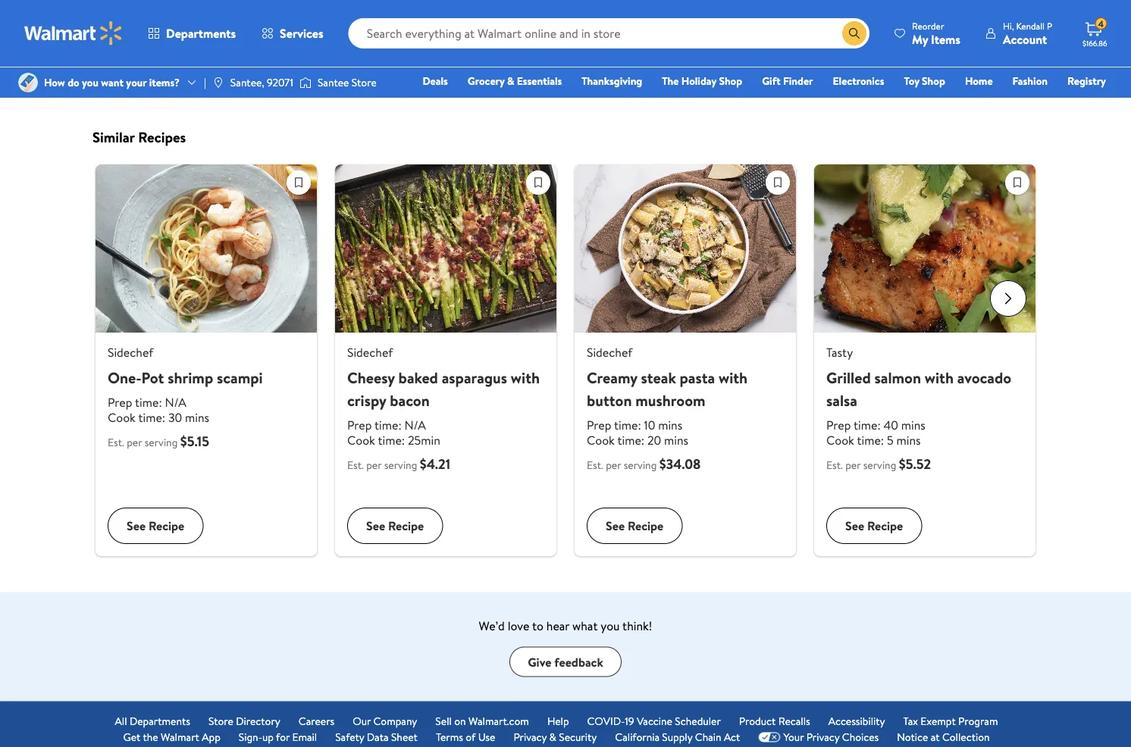 Task type: vqa. For each thing, say whether or not it's contained in the screenshot.


Task type: describe. For each thing, give the bounding box(es) containing it.
company
[[374, 715, 417, 730]]

safety
[[335, 731, 364, 746]]

mins right 20
[[664, 432, 689, 449]]

recipes
[[138, 128, 186, 147]]

sidechef for cheesy
[[347, 344, 393, 361]]

est. for cheesy baked asparagus with crispy bacon
[[347, 458, 364, 473]]

1 vertical spatial you
[[601, 618, 620, 635]]

2 shop from the left
[[922, 74, 946, 88]]

act
[[724, 731, 741, 746]]

est. per serving $5.52
[[827, 455, 931, 474]]

saved image for cheesy baked asparagus with crispy bacon
[[527, 171, 550, 194]]

your
[[126, 75, 147, 90]]

all
[[115, 715, 127, 730]]

reorder my items
[[912, 19, 961, 47]]

time: up est. per serving $4.21
[[378, 432, 405, 449]]

essentials
[[517, 74, 562, 88]]

store inside store directory link
[[209, 715, 233, 730]]

how
[[44, 75, 65, 90]]

careers link
[[299, 714, 335, 730]]

want
[[101, 75, 124, 90]]

prep for one-pot shrimp scampi
[[108, 394, 132, 411]]

with inside "grilled salmon with avocado salsa"
[[925, 367, 954, 388]]

grilled
[[827, 367, 871, 388]]

hear
[[547, 618, 570, 635]]

to
[[532, 618, 544, 635]]

|
[[204, 75, 206, 90]]

cheesy
[[347, 367, 395, 388]]

one
[[990, 95, 1013, 110]]

collection
[[943, 731, 990, 746]]

the holiday shop link
[[655, 73, 749, 89]]

electronics
[[833, 74, 885, 88]]

account
[[1003, 31, 1048, 47]]

your privacy choices
[[784, 731, 879, 746]]

grocery
[[468, 74, 505, 88]]

kendall
[[1017, 19, 1045, 32]]

the
[[143, 731, 158, 746]]

our company
[[353, 715, 417, 730]]

per for cheesy baked asparagus with crispy bacon
[[366, 458, 382, 473]]

covid-19 vaccine scheduler
[[587, 715, 721, 730]]

per for one-pot shrimp scampi
[[127, 435, 142, 450]]

time: left 10
[[614, 417, 641, 434]]

walmart
[[161, 731, 199, 746]]

30
[[168, 410, 182, 426]]

get the walmart app link
[[123, 730, 221, 746]]

all departments link
[[115, 714, 190, 730]]

mins right '5'
[[897, 432, 921, 449]]

services button
[[249, 15, 336, 52]]

clear search field text image
[[824, 27, 837, 40]]

one-pot shrimp scampi image
[[96, 165, 317, 333]]

covid-
[[587, 715, 625, 730]]

est. for one-pot shrimp scampi
[[108, 435, 124, 450]]

sell
[[436, 715, 452, 730]]

1 horizontal spatial store
[[352, 75, 377, 90]]

 image for santee, 92071
[[212, 77, 224, 89]]

gift finder
[[762, 74, 813, 88]]

feedback
[[555, 654, 603, 671]]

per for grilled salmon with avocado salsa
[[846, 458, 861, 473]]

deals link
[[416, 73, 455, 89]]

departments button
[[135, 15, 249, 52]]

cook inside prep time: n/a cook time: 30 mins
[[108, 410, 136, 426]]

walmart+
[[1061, 95, 1107, 110]]

avocado
[[958, 367, 1012, 388]]

pot
[[142, 367, 164, 388]]

we'd
[[479, 618, 505, 635]]

toy shop link
[[898, 73, 952, 89]]

debit
[[1016, 95, 1042, 110]]

prep for cheesy baked asparagus with crispy bacon
[[347, 417, 372, 434]]

exempt
[[921, 715, 956, 730]]

sign-up for email
[[239, 731, 317, 746]]

time: left 20
[[618, 432, 645, 449]]

your
[[784, 731, 804, 746]]

pasta
[[680, 367, 715, 388]]

app
[[202, 731, 221, 746]]

saved image for grilled salmon with avocado salsa
[[1006, 171, 1029, 194]]

baked
[[399, 367, 438, 388]]

registry link
[[1061, 73, 1113, 89]]

what
[[573, 618, 598, 635]]

product
[[739, 715, 776, 730]]

est. for grilled salmon with avocado salsa
[[827, 458, 843, 473]]

tax exempt program get the walmart app
[[123, 715, 998, 746]]

sheet
[[391, 731, 418, 746]]

departments inside popup button
[[166, 25, 236, 42]]

walmart image
[[24, 21, 123, 46]]

$5.15
[[180, 432, 209, 451]]

salsa
[[827, 390, 858, 411]]

terms of use link
[[436, 730, 496, 746]]

santee store
[[318, 75, 377, 90]]

cheesy baked asparagus with crispy bacon
[[347, 367, 540, 411]]

steak
[[641, 367, 676, 388]]

santee,
[[230, 75, 264, 90]]

all departments
[[115, 715, 190, 730]]

privacy & security
[[514, 731, 597, 746]]

bacon
[[390, 390, 430, 411]]

scampi
[[217, 367, 263, 388]]

notice at collection
[[897, 731, 990, 746]]

92071
[[267, 75, 293, 90]]

sell on walmart.com link
[[436, 714, 529, 730]]

california supply chain act link
[[615, 730, 741, 746]]

items?
[[149, 75, 180, 90]]

est. per serving $4.21
[[347, 455, 450, 474]]

with for creamy steak pasta with button mushroom
[[719, 367, 748, 388]]

mins right 10
[[658, 417, 683, 434]]

prep for grilled salmon with avocado salsa
[[827, 417, 851, 434]]

per for creamy steak pasta with button mushroom
[[606, 458, 621, 473]]

our
[[353, 715, 371, 730]]

finder
[[783, 74, 813, 88]]

& for grocery
[[507, 74, 515, 88]]

4 see recipe link from the left
[[815, 0, 1036, 86]]

safety data sheet
[[335, 731, 418, 746]]

3 see recipe link from the left
[[575, 0, 796, 86]]

crispy
[[347, 390, 386, 411]]

hi, kendall p account
[[1003, 19, 1053, 47]]

cheesy baked asparagus with crispy bacon image
[[335, 165, 557, 333]]

for
[[276, 731, 290, 746]]



Task type: locate. For each thing, give the bounding box(es) containing it.
serving inside est. per serving $34.08
[[624, 458, 657, 473]]

1 with from the left
[[511, 367, 540, 388]]

of
[[466, 731, 476, 746]]

departments
[[166, 25, 236, 42], [130, 715, 190, 730]]

give feedback
[[528, 654, 603, 671]]

scheduler
[[675, 715, 721, 730]]

cook down one-
[[108, 410, 136, 426]]

sidechef up creamy
[[587, 344, 633, 361]]

n/a down one-pot shrimp scampi
[[165, 394, 187, 411]]

1 vertical spatial n/a
[[405, 417, 426, 434]]

serving down '5'
[[864, 458, 897, 473]]

prep inside prep time: 40 mins cook time: 5 mins
[[827, 417, 851, 434]]

mins right the 40
[[902, 417, 926, 434]]

my
[[912, 31, 928, 47]]

n/a down bacon
[[405, 417, 426, 434]]

est. inside est. per serving $34.08
[[587, 458, 604, 473]]

creamy
[[587, 367, 638, 388]]

per
[[127, 435, 142, 450], [366, 458, 382, 473], [606, 458, 621, 473], [846, 458, 861, 473]]

terms of use
[[436, 731, 496, 746]]

0 horizontal spatial with
[[511, 367, 540, 388]]

2 horizontal spatial saved image
[[1006, 171, 1029, 194]]

0 horizontal spatial sidechef
[[108, 344, 153, 361]]

deals
[[423, 74, 448, 88]]

santee, 92071
[[230, 75, 293, 90]]

 image
[[300, 75, 312, 90]]

shop right the holiday at right top
[[719, 74, 743, 88]]

1 horizontal spatial with
[[719, 367, 748, 388]]

with inside the 'creamy steak pasta with button mushroom'
[[719, 367, 748, 388]]

0 horizontal spatial &
[[507, 74, 515, 88]]

creamy steak pasta with button mushroom image
[[575, 165, 796, 333]]

cook inside prep time: n/a cook time: 25min
[[347, 432, 375, 449]]

home link
[[959, 73, 1000, 89]]

1 horizontal spatial &
[[549, 731, 557, 746]]

0 vertical spatial you
[[82, 75, 99, 90]]

prep inside prep time: 10 mins cook time: 20 mins
[[587, 417, 612, 434]]

registry
[[1068, 74, 1107, 88]]

$4.21
[[420, 455, 450, 474]]

3 with from the left
[[925, 367, 954, 388]]

1 vertical spatial &
[[549, 731, 557, 746]]

the
[[662, 74, 679, 88]]

Walmart Site-Wide search field
[[349, 18, 870, 49]]

prep
[[108, 394, 132, 411], [347, 417, 372, 434], [587, 417, 612, 434], [827, 417, 851, 434]]

mins inside prep time: n/a cook time: 30 mins
[[185, 410, 209, 426]]

p
[[1047, 19, 1053, 32]]

0 vertical spatial departments
[[166, 25, 236, 42]]

serving for pot
[[145, 435, 178, 450]]

1 sidechef from the left
[[108, 344, 153, 361]]

grilled salmon with avocado salsa
[[827, 367, 1012, 411]]

serving inside est. per serving $5.15
[[145, 435, 178, 450]]

store right santee
[[352, 75, 377, 90]]

est. down prep time: 10 mins cook time: 20 mins
[[587, 458, 604, 473]]

one debit link
[[983, 94, 1048, 110]]

2 horizontal spatial sidechef
[[587, 344, 633, 361]]

fashion link
[[1006, 73, 1055, 89]]

electronics link
[[826, 73, 891, 89]]

prep down salsa in the right bottom of the page
[[827, 417, 851, 434]]

1 horizontal spatial sidechef
[[347, 344, 393, 361]]

2 with from the left
[[719, 367, 748, 388]]

search icon image
[[849, 27, 861, 39]]

next slide of list image
[[990, 281, 1027, 317]]

privacy choices icon image
[[759, 733, 781, 744]]

grilled salmon with avocado salsa image
[[815, 165, 1036, 333]]

serving for steak
[[624, 458, 657, 473]]

recalls
[[779, 715, 811, 730]]

serving down prep time: n/a cook time: 25min
[[384, 458, 417, 473]]

0 horizontal spatial saved image
[[287, 171, 310, 194]]

shop right toy
[[922, 74, 946, 88]]

cook inside prep time: 10 mins cook time: 20 mins
[[587, 432, 615, 449]]

use
[[478, 731, 496, 746]]

serving for salmon
[[864, 458, 897, 473]]

cook down button
[[587, 432, 615, 449]]

per down prep time: 10 mins cook time: 20 mins
[[606, 458, 621, 473]]

sign-
[[239, 731, 262, 746]]

0 vertical spatial &
[[507, 74, 515, 88]]

per down prep time: n/a cook time: 25min
[[366, 458, 382, 473]]

0 horizontal spatial privacy
[[514, 731, 547, 746]]

2 sidechef from the left
[[347, 344, 393, 361]]

per down prep time: 40 mins cook time: 5 mins
[[846, 458, 861, 473]]

toy shop
[[904, 74, 946, 88]]

serving down 30 at the bottom of page
[[145, 435, 178, 450]]

accessibility
[[829, 715, 885, 730]]

$166.86
[[1083, 38, 1108, 48]]

est. per serving $34.08
[[587, 455, 701, 474]]

prep for creamy steak pasta with button mushroom
[[587, 417, 612, 434]]

gift finder link
[[755, 73, 820, 89]]

1 saved image from the left
[[287, 171, 310, 194]]

notice at collection link
[[897, 730, 990, 746]]

hi,
[[1003, 19, 1014, 32]]

mins right 30 at the bottom of page
[[185, 410, 209, 426]]

2 see recipe link from the left
[[335, 0, 557, 86]]

serving down 20
[[624, 458, 657, 473]]

with for cheesy baked asparagus with crispy bacon
[[511, 367, 540, 388]]

prep down the crispy
[[347, 417, 372, 434]]

time: left '5'
[[857, 432, 884, 449]]

est.
[[108, 435, 124, 450], [347, 458, 364, 473], [587, 458, 604, 473], [827, 458, 843, 473]]

think!
[[623, 618, 653, 635]]

notice
[[897, 731, 929, 746]]

5
[[887, 432, 894, 449]]

saved image
[[767, 171, 789, 194]]

1 shop from the left
[[719, 74, 743, 88]]

home
[[965, 74, 993, 88]]

1 see recipe link from the left
[[96, 0, 317, 86]]

mushroom
[[636, 390, 706, 411]]

registry one debit
[[990, 74, 1107, 110]]

on
[[454, 715, 466, 730]]

data
[[367, 731, 389, 746]]

with right pasta
[[719, 367, 748, 388]]

we'd love to hear what you think!
[[479, 618, 653, 635]]

 image
[[18, 73, 38, 93], [212, 77, 224, 89]]

n/a for pot
[[165, 394, 187, 411]]

sidechef for creamy
[[587, 344, 633, 361]]

sidechef
[[108, 344, 153, 361], [347, 344, 393, 361], [587, 344, 633, 361]]

per down prep time: n/a cook time: 30 mins
[[127, 435, 142, 450]]

email
[[292, 731, 317, 746]]

n/a inside prep time: n/a cook time: 30 mins
[[165, 394, 187, 411]]

accessibility link
[[829, 714, 885, 730]]

1 horizontal spatial n/a
[[405, 417, 426, 434]]

departments up |
[[166, 25, 236, 42]]

product recalls link
[[739, 714, 811, 730]]

3 sidechef from the left
[[587, 344, 633, 361]]

tax exempt program link
[[904, 714, 998, 730]]

serving for baked
[[384, 458, 417, 473]]

our company link
[[353, 714, 417, 730]]

n/a for baked
[[405, 417, 426, 434]]

covid-19 vaccine scheduler link
[[587, 714, 721, 730]]

2 saved image from the left
[[527, 171, 550, 194]]

per inside est. per serving $5.15
[[127, 435, 142, 450]]

serving inside the est. per serving $5.52
[[864, 458, 897, 473]]

time:
[[135, 394, 162, 411], [138, 410, 165, 426], [375, 417, 402, 434], [614, 417, 641, 434], [854, 417, 881, 434], [378, 432, 405, 449], [618, 432, 645, 449], [857, 432, 884, 449]]

0 horizontal spatial shop
[[719, 74, 743, 88]]

per inside est. per serving $34.08
[[606, 458, 621, 473]]

fashion
[[1013, 74, 1048, 88]]

saved image
[[287, 171, 310, 194], [527, 171, 550, 194], [1006, 171, 1029, 194]]

& down help link
[[549, 731, 557, 746]]

how do you want your items?
[[44, 75, 180, 90]]

& for privacy
[[549, 731, 557, 746]]

departments inside "link"
[[130, 715, 190, 730]]

with right salmon
[[925, 367, 954, 388]]

1 horizontal spatial you
[[601, 618, 620, 635]]

3 saved image from the left
[[1006, 171, 1029, 194]]

0 vertical spatial n/a
[[165, 394, 187, 411]]

1 privacy from the left
[[514, 731, 547, 746]]

est. down prep time: n/a cook time: 25min
[[347, 458, 364, 473]]

saved image for one-pot shrimp scampi
[[287, 171, 310, 194]]

cook inside prep time: 40 mins cook time: 5 mins
[[827, 432, 855, 449]]

time: down "pot"
[[135, 394, 162, 411]]

prep inside prep time: n/a cook time: 30 mins
[[108, 394, 132, 411]]

terms
[[436, 731, 463, 746]]

cook down the crispy
[[347, 432, 375, 449]]

 image for how do you want your items?
[[18, 73, 38, 93]]

est. down prep time: 40 mins cook time: 5 mins
[[827, 458, 843, 473]]

one-
[[108, 367, 142, 388]]

0 horizontal spatial store
[[209, 715, 233, 730]]

tasty
[[827, 344, 853, 361]]

departments up the
[[130, 715, 190, 730]]

sidechef up cheesy
[[347, 344, 393, 361]]

see
[[127, 47, 146, 64], [366, 47, 385, 64], [606, 47, 625, 64], [846, 47, 865, 64], [127, 518, 146, 535], [366, 518, 385, 535], [606, 518, 625, 535], [846, 518, 865, 535]]

est. inside est. per serving $4.21
[[347, 458, 364, 473]]

2 horizontal spatial with
[[925, 367, 954, 388]]

0 horizontal spatial you
[[82, 75, 99, 90]]

Search search field
[[349, 18, 870, 49]]

est. down prep time: n/a cook time: 30 mins
[[108, 435, 124, 450]]

holiday
[[682, 74, 717, 88]]

at
[[931, 731, 940, 746]]

0 horizontal spatial  image
[[18, 73, 38, 93]]

1 horizontal spatial shop
[[922, 74, 946, 88]]

similar recipes
[[93, 128, 186, 147]]

shop
[[719, 74, 743, 88], [922, 74, 946, 88]]

reorder
[[912, 19, 945, 32]]

per inside est. per serving $4.21
[[366, 458, 382, 473]]

time: down the crispy
[[375, 417, 402, 434]]

per inside the est. per serving $5.52
[[846, 458, 861, 473]]

walmart.com
[[469, 715, 529, 730]]

prep inside prep time: n/a cook time: 25min
[[347, 417, 372, 434]]

with right asparagus
[[511, 367, 540, 388]]

& right grocery
[[507, 74, 515, 88]]

choices
[[842, 731, 879, 746]]

prep time: n/a cook time: 25min
[[347, 417, 440, 449]]

creamy steak pasta with button mushroom
[[587, 367, 748, 411]]

gift
[[762, 74, 781, 88]]

est. for creamy steak pasta with button mushroom
[[587, 458, 604, 473]]

privacy
[[514, 731, 547, 746], [807, 731, 840, 746]]

1 vertical spatial store
[[209, 715, 233, 730]]

with inside cheesy baked asparagus with crispy bacon
[[511, 367, 540, 388]]

store up "app"
[[209, 715, 233, 730]]

est. inside the est. per serving $5.52
[[827, 458, 843, 473]]

you right do
[[82, 75, 99, 90]]

time: left 30 at the bottom of page
[[138, 410, 165, 426]]

1 horizontal spatial saved image
[[527, 171, 550, 194]]

prep down button
[[587, 417, 612, 434]]

chain
[[695, 731, 722, 746]]

0 horizontal spatial n/a
[[165, 394, 187, 411]]

40
[[884, 417, 899, 434]]

2 privacy from the left
[[807, 731, 840, 746]]

sidechef for one-
[[108, 344, 153, 361]]

cook down salsa in the right bottom of the page
[[827, 432, 855, 449]]

serving inside est. per serving $4.21
[[384, 458, 417, 473]]

prep down one-
[[108, 394, 132, 411]]

est. inside est. per serving $5.15
[[108, 435, 124, 450]]

1 horizontal spatial privacy
[[807, 731, 840, 746]]

california supply chain act
[[615, 731, 741, 746]]

1 vertical spatial departments
[[130, 715, 190, 730]]

prep time: 10 mins cook time: 20 mins
[[587, 417, 689, 449]]

$34.08
[[660, 455, 701, 474]]

time: left the 40
[[854, 417, 881, 434]]

you right what
[[601, 618, 620, 635]]

get
[[123, 731, 141, 746]]

 image right |
[[212, 77, 224, 89]]

n/a inside prep time: n/a cook time: 25min
[[405, 417, 426, 434]]

sidechef up one-
[[108, 344, 153, 361]]

prep time: n/a cook time: 30 mins
[[108, 394, 209, 426]]

store directory
[[209, 715, 280, 730]]

0 vertical spatial store
[[352, 75, 377, 90]]

 image left how
[[18, 73, 38, 93]]

thanksgiving
[[582, 74, 643, 88]]

1 horizontal spatial  image
[[212, 77, 224, 89]]



